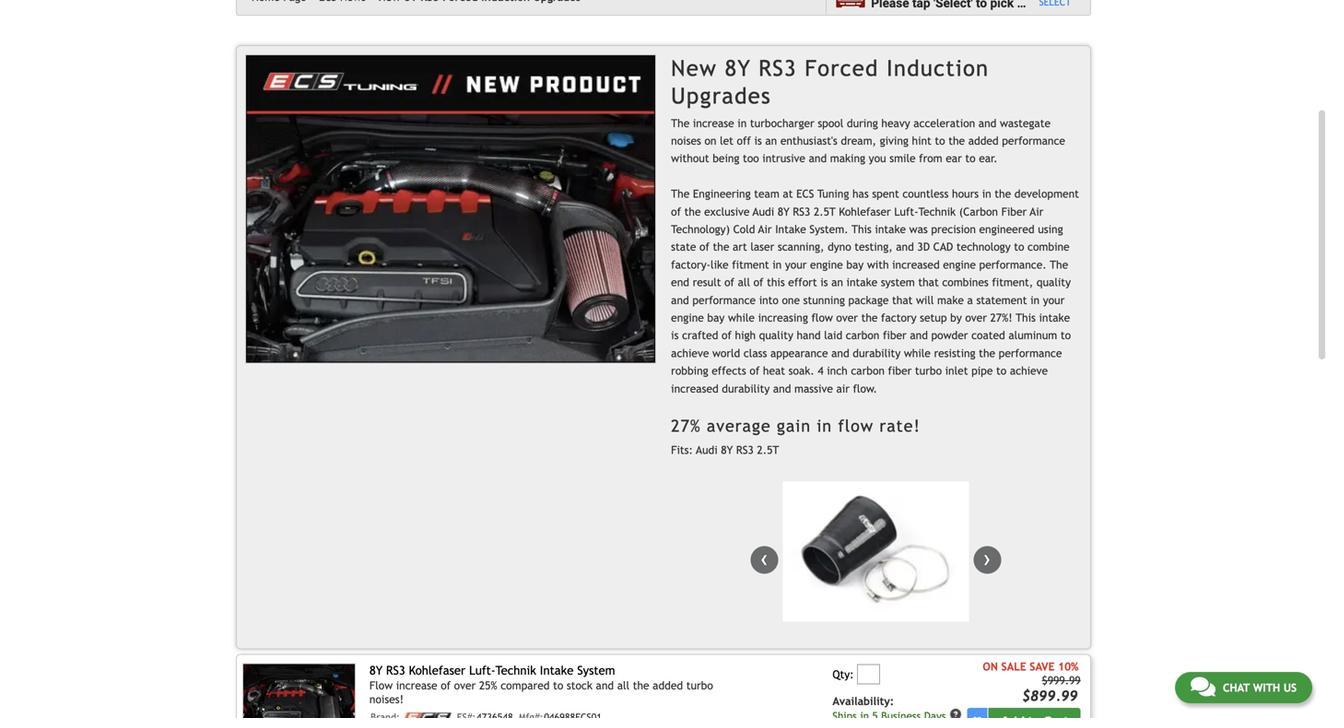 Task type: describe. For each thing, give the bounding box(es) containing it.
resisting
[[934, 346, 976, 359]]

statement
[[977, 293, 1027, 306]]

cad
[[934, 240, 953, 253]]

like
[[711, 258, 729, 271]]

high
[[735, 329, 756, 342]]

1 vertical spatial achieve
[[1010, 364, 1048, 377]]

giving
[[880, 134, 909, 147]]

the inside 8y rs3 kohlefaser luft-technik intake system flow increase of over 25% compared to stock and all the added turbo noises!
[[633, 679, 650, 692]]

1 vertical spatial while
[[904, 346, 931, 359]]

and down setup
[[910, 329, 928, 342]]

increase inside the increase in turbocharger spool during heavy acceleration and wastegate noises on let off is an enthusiast's dream, giving hint to the added performance without being too intrusive and making you smile from ear to ear.
[[693, 116, 734, 129]]

rs3 inside 8y rs3 kohlefaser luft-technik intake system flow increase of over 25% compared to stock and all the added turbo noises!
[[386, 663, 405, 678]]

precision
[[931, 223, 976, 236]]

2 vertical spatial intake
[[1039, 311, 1070, 324]]

the down coated
[[979, 346, 996, 359]]

factory-
[[671, 258, 711, 271]]

rate!
[[880, 416, 921, 436]]

availability:
[[833, 695, 894, 708]]

turbocharger
[[750, 116, 815, 129]]

crafted
[[682, 329, 719, 342]]

upgrades
[[671, 83, 771, 109]]

effects
[[712, 364, 747, 377]]

the increase in turbocharger spool during heavy acceleration and wastegate noises on let off is an enthusiast's dream, giving hint to the added performance without being too intrusive and making you smile from ear to ear.
[[671, 116, 1066, 165]]

let
[[720, 134, 734, 147]]

a
[[968, 293, 973, 306]]

1 vertical spatial carbon
[[851, 364, 885, 377]]

on
[[705, 134, 717, 147]]

0 vertical spatial achieve
[[671, 346, 709, 359]]

kohlefaser inside 8y rs3 kohlefaser luft-technik intake system flow increase of over 25% compared to stock and all the added turbo noises!
[[409, 663, 466, 678]]

intake inside the engineering team at ecs tuning has spent countless hours in the development of the exclusive audi 8y rs3 2.5t kohlefaser luft-technik (carbon fiber air technology) cold air intake system. this intake was precision engineered using state of the art laser scanning, dyno testing, and 3d cad technology to combine factory-like fitment in your engine bay with increased engine performance. the end result of all of this effort is an intake system that combines fitment, quality and performance into one stunning package that will make a statement in your engine bay while increasing flow over the factory setup by over 27%! this intake is crafted of high quality hand laid carbon fiber and powder coated aluminum to achieve world class appearance and durability while resisting the performance robbing effects of heat soak. 4 inch carbon fiber turbo inlet pipe to achieve increased durability and massive air flow.
[[775, 223, 806, 236]]

and down heat
[[773, 382, 791, 395]]

the for the engineering team at ecs tuning has spent countless hours in the development of the exclusive audi 8y rs3 2.5t kohlefaser luft-technik (carbon fiber air technology) cold air intake system. this intake was precision engineered using state of the art laser scanning, dyno testing, and 3d cad technology to combine factory-like fitment in your engine bay with increased engine performance. the end result of all of this effort is an intake system that combines fitment, quality and performance into one stunning package that will make a statement in your engine bay while increasing flow over the factory setup by over 27%! this intake is crafted of high quality hand laid carbon fiber and powder coated aluminum to achieve world class appearance and durability while resisting the performance robbing effects of heat soak. 4 inch carbon fiber turbo inlet pipe to achieve increased durability and massive air flow.
[[671, 187, 690, 200]]

1 horizontal spatial this
[[1016, 311, 1036, 324]]

to right pipe
[[997, 364, 1007, 377]]

new
[[671, 55, 717, 81]]

pipe
[[972, 364, 993, 377]]

2 horizontal spatial is
[[821, 276, 828, 289]]

1 horizontal spatial that
[[918, 276, 939, 289]]

›
[[984, 546, 991, 571]]

to up performance.
[[1014, 240, 1025, 253]]

wastegate
[[1000, 116, 1051, 129]]

‹
[[761, 546, 768, 571]]

compared
[[501, 679, 550, 692]]

rs3 inside 27% average gain in flow rate! fits: audi 8y rs3 2.5t
[[736, 443, 754, 456]]

countless
[[903, 187, 949, 200]]

intrusive
[[763, 152, 806, 165]]

technik inside the engineering team at ecs tuning has spent countless hours in the development of the exclusive audi 8y rs3 2.5t kohlefaser luft-technik (carbon fiber air technology) cold air intake system. this intake was precision engineered using state of the art laser scanning, dyno testing, and 3d cad technology to combine factory-like fitment in your engine bay with increased engine performance. the end result of all of this effort is an intake system that combines fitment, quality and performance into one stunning package that will make a statement in your engine bay while increasing flow over the factory setup by over 27%! this intake is crafted of high quality hand laid carbon fiber and powder coated aluminum to achieve world class appearance and durability while resisting the performance robbing effects of heat soak. 4 inch carbon fiber turbo inlet pipe to achieve increased durability and massive air flow.
[[919, 205, 956, 218]]

1 vertical spatial increased
[[671, 382, 719, 395]]

8y inside the engineering team at ecs tuning has spent countless hours in the development of the exclusive audi 8y rs3 2.5t kohlefaser luft-technik (carbon fiber air technology) cold air intake system. this intake was precision engineered using state of the art laser scanning, dyno testing, and 3d cad technology to combine factory-like fitment in your engine bay with increased engine performance. the end result of all of this effort is an intake system that combines fitment, quality and performance into one stunning package that will make a statement in your engine bay while increasing flow over the factory setup by over 27%! this intake is crafted of high quality hand laid carbon fiber and powder coated aluminum to achieve world class appearance and durability while resisting the performance robbing effects of heat soak. 4 inch carbon fiber turbo inlet pipe to achieve increased durability and massive air flow.
[[778, 205, 790, 218]]

2 horizontal spatial over
[[966, 311, 987, 324]]

result
[[693, 276, 721, 289]]

exclusive
[[704, 205, 750, 218]]

qty:
[[833, 668, 854, 681]]

of up world
[[722, 329, 732, 342]]

aluminum
[[1009, 329, 1058, 342]]

27%!
[[991, 311, 1013, 324]]

all inside 8y rs3 kohlefaser luft-technik intake system flow increase of over 25% compared to stock and all the added turbo noises!
[[617, 679, 630, 692]]

0 horizontal spatial this
[[852, 223, 872, 236]]

an inside the engineering team at ecs tuning has spent countless hours in the development of the exclusive audi 8y rs3 2.5t kohlefaser luft-technik (carbon fiber air technology) cold air intake system. this intake was precision engineered using state of the art laser scanning, dyno testing, and 3d cad technology to combine factory-like fitment in your engine bay with increased engine performance. the end result of all of this effort is an intake system that combines fitment, quality and performance into one stunning package that will make a statement in your engine bay while increasing flow over the factory setup by over 27%! this intake is crafted of high quality hand laid carbon fiber and powder coated aluminum to achieve world class appearance and durability while resisting the performance robbing effects of heat soak. 4 inch carbon fiber turbo inlet pipe to achieve increased durability and massive air flow.
[[832, 276, 843, 289]]

state
[[671, 240, 696, 253]]

engineering
[[693, 187, 751, 200]]

of down technology)
[[700, 240, 710, 253]]

being
[[713, 152, 740, 165]]

fitment
[[732, 258, 769, 271]]

chat with us
[[1223, 681, 1297, 694]]

effort
[[788, 276, 817, 289]]

2 horizontal spatial engine
[[943, 258, 976, 271]]

average
[[707, 416, 771, 436]]

0 vertical spatial fiber
[[883, 329, 907, 342]]

over inside 8y rs3 kohlefaser luft-technik intake system flow increase of over 25% compared to stock and all the added turbo noises!
[[454, 679, 476, 692]]

0 horizontal spatial quality
[[759, 329, 794, 342]]

fiber
[[1002, 205, 1027, 218]]

‹ link
[[751, 546, 778, 574]]

and up ear.
[[979, 116, 997, 129]]

turbo inside 8y rs3 kohlefaser luft-technik intake system flow increase of over 25% compared to stock and all the added turbo noises!
[[687, 679, 713, 692]]

ear
[[946, 152, 962, 165]]

and down enthusiast's on the top right of page
[[809, 152, 827, 165]]

soak.
[[789, 364, 815, 377]]

8y inside 8y rs3 kohlefaser luft-technik intake system flow increase of over 25% compared to stock and all the added turbo noises!
[[370, 663, 383, 678]]

performance inside the increase in turbocharger spool during heavy acceleration and wastegate noises on let off is an enthusiast's dream, giving hint to the added performance without being too intrusive and making you smile from ear to ear.
[[1002, 134, 1066, 147]]

stunning
[[804, 293, 845, 306]]

end
[[671, 276, 690, 289]]

0 horizontal spatial engine
[[671, 311, 704, 324]]

induction
[[887, 55, 989, 81]]

with inside the engineering team at ecs tuning has spent countless hours in the development of the exclusive audi 8y rs3 2.5t kohlefaser luft-technik (carbon fiber air technology) cold air intake system. this intake was precision engineered using state of the art laser scanning, dyno testing, and 3d cad technology to combine factory-like fitment in your engine bay with increased engine performance. the end result of all of this effort is an intake system that combines fitment, quality and performance into one stunning package that will make a statement in your engine bay while increasing flow over the factory setup by over 27%! this intake is crafted of high quality hand laid carbon fiber and powder coated aluminum to achieve world class appearance and durability while resisting the performance robbing effects of heat soak. 4 inch carbon fiber turbo inlet pipe to achieve increased durability and massive air flow.
[[867, 258, 889, 271]]

heavy
[[882, 116, 910, 129]]

question sign image
[[950, 708, 962, 718]]

factory
[[881, 311, 917, 324]]

audi inside the engineering team at ecs tuning has spent countless hours in the development of the exclusive audi 8y rs3 2.5t kohlefaser luft-technik (carbon fiber air technology) cold air intake system. this intake was precision engineered using state of the art laser scanning, dyno testing, and 3d cad technology to combine factory-like fitment in your engine bay with increased engine performance. the end result of all of this effort is an intake system that combines fitment, quality and performance into one stunning package that will make a statement in your engine bay while increasing flow over the factory setup by over 27%! this intake is crafted of high quality hand laid carbon fiber and powder coated aluminum to achieve world class appearance and durability while resisting the performance robbing effects of heat soak. 4 inch carbon fiber turbo inlet pipe to achieve increased durability and massive air flow.
[[753, 205, 774, 218]]

inlet
[[945, 364, 968, 377]]

1 horizontal spatial bay
[[847, 258, 864, 271]]

0 horizontal spatial while
[[728, 311, 755, 324]]

in inside 27% average gain in flow rate! fits: audi 8y rs3 2.5t
[[817, 416, 832, 436]]

make
[[938, 293, 964, 306]]

gain
[[777, 416, 811, 436]]

cold
[[733, 223, 755, 236]]

art
[[733, 240, 747, 253]]

and left 3d
[[896, 240, 914, 253]]

0 vertical spatial quality
[[1037, 276, 1071, 289]]

was
[[910, 223, 928, 236]]

too
[[743, 152, 759, 165]]

ecs - corporate logo image
[[403, 713, 451, 718]]

system.
[[810, 223, 849, 236]]

laid
[[824, 329, 843, 342]]

robbing
[[671, 364, 709, 377]]

1 vertical spatial performance
[[693, 293, 756, 306]]

1 horizontal spatial increased
[[892, 258, 940, 271]]

sale
[[1002, 660, 1027, 673]]

heat
[[763, 364, 785, 377]]

of inside 8y rs3 kohlefaser luft-technik intake system flow increase of over 25% compared to stock and all the added turbo noises!
[[441, 679, 451, 692]]

1 vertical spatial air
[[758, 223, 772, 236]]

of left this
[[754, 276, 764, 289]]

(carbon
[[959, 205, 998, 218]]

dyno
[[828, 240, 852, 253]]

rs3 inside the engineering team at ecs tuning has spent countless hours in the development of the exclusive audi 8y rs3 2.5t kohlefaser luft-technik (carbon fiber air technology) cold air intake system. this intake was precision engineered using state of the art laser scanning, dyno testing, and 3d cad technology to combine factory-like fitment in your engine bay with increased engine performance. the end result of all of this effort is an intake system that combines fitment, quality and performance into one stunning package that will make a statement in your engine bay while increasing flow over the factory setup by over 27%! this intake is crafted of high quality hand laid carbon fiber and powder coated aluminum to achieve world class appearance and durability while resisting the performance robbing effects of heat soak. 4 inch carbon fiber turbo inlet pipe to achieve increased durability and massive air flow.
[[793, 205, 811, 218]]

comments image
[[1191, 676, 1216, 698]]

0 horizontal spatial that
[[892, 293, 913, 306]]

coated
[[972, 329, 1006, 342]]

0 horizontal spatial is
[[671, 329, 679, 342]]

8y inside new 8y rs3 forced induction upgrades
[[725, 55, 751, 81]]

class
[[744, 346, 767, 359]]

27% average gain in flow rate! fits: audi 8y rs3 2.5t
[[671, 416, 921, 456]]

into
[[759, 293, 779, 306]]

during
[[847, 116, 878, 129]]

0 horizontal spatial durability
[[722, 382, 770, 395]]

the engineering team at ecs tuning has spent countless hours in the development of the exclusive audi 8y rs3 2.5t kohlefaser luft-technik (carbon fiber air technology) cold air intake system. this intake was precision engineered using state of the art laser scanning, dyno testing, and 3d cad technology to combine factory-like fitment in your engine bay with increased engine performance. the end result of all of this effort is an intake system that combines fitment, quality and performance into one stunning package that will make a statement in your engine bay while increasing flow over the factory setup by over 27%! this intake is crafted of high quality hand laid carbon fiber and powder coated aluminum to achieve world class appearance and durability while resisting the performance robbing effects of heat soak. 4 inch carbon fiber turbo inlet pipe to achieve increased durability and massive air flow.
[[671, 187, 1079, 395]]

system
[[577, 663, 615, 678]]

to right ear
[[966, 152, 976, 165]]

this
[[767, 276, 785, 289]]

$999.99
[[1042, 674, 1081, 687]]

stock
[[567, 679, 593, 692]]

package
[[849, 293, 889, 306]]



Task type: locate. For each thing, give the bounding box(es) containing it.
your up the aluminum
[[1043, 293, 1065, 306]]

1 vertical spatial turbo
[[687, 679, 713, 692]]

engine up 'crafted'
[[671, 311, 704, 324]]

in down fitment,
[[1031, 293, 1040, 306]]

0 vertical spatial 2.5t
[[814, 205, 836, 218]]

in up (carbon
[[982, 187, 992, 200]]

flow down flow.
[[838, 416, 874, 436]]

fiber
[[883, 329, 907, 342], [888, 364, 912, 377]]

scanning,
[[778, 240, 825, 253]]

with inside "chat with us" link
[[1253, 681, 1281, 694]]

the inside the increase in turbocharger spool during heavy acceleration and wastegate noises on let off is an enthusiast's dream, giving hint to the added performance without being too intrusive and making you smile from ear to ear.
[[671, 116, 690, 129]]

8y up flow
[[370, 663, 383, 678]]

8y down at
[[778, 205, 790, 218]]

1 horizontal spatial kohlefaser
[[839, 205, 891, 218]]

kohlefaser down has
[[839, 205, 891, 218]]

of up technology)
[[671, 205, 681, 218]]

the down the package
[[862, 311, 878, 324]]

increase up on
[[693, 116, 734, 129]]

8y rs3 kohlefaser luft-technik intake system flow increase of over 25% compared to stock and all the added turbo noises!
[[370, 663, 713, 706]]

and down end
[[671, 293, 689, 306]]

quality down 'combine'
[[1037, 276, 1071, 289]]

0 vertical spatial intake
[[875, 223, 906, 236]]

1 vertical spatial intake
[[847, 276, 878, 289]]

all right stock
[[617, 679, 630, 692]]

enthusiast's
[[781, 134, 838, 147]]

in up this
[[773, 258, 782, 271]]

1 vertical spatial the
[[671, 187, 690, 200]]

one
[[782, 293, 800, 306]]

2 vertical spatial is
[[671, 329, 679, 342]]

1 horizontal spatial over
[[837, 311, 858, 324]]

and
[[979, 116, 997, 129], [809, 152, 827, 165], [896, 240, 914, 253], [671, 293, 689, 306], [910, 329, 928, 342], [832, 346, 850, 359], [773, 382, 791, 395], [596, 679, 614, 692]]

1 vertical spatial kohlefaser
[[409, 663, 466, 678]]

1 vertical spatial is
[[821, 276, 828, 289]]

audi inside 27% average gain in flow rate! fits: audi 8y rs3 2.5t
[[696, 443, 718, 456]]

1 vertical spatial this
[[1016, 311, 1036, 324]]

intake
[[875, 223, 906, 236], [847, 276, 878, 289], [1039, 311, 1070, 324]]

air up the laser
[[758, 223, 772, 236]]

in inside the increase in turbocharger spool during heavy acceleration and wastegate noises on let off is an enthusiast's dream, giving hint to the added performance without being too intrusive and making you smile from ear to ear.
[[738, 116, 747, 129]]

the up fiber
[[995, 187, 1011, 200]]

0 horizontal spatial bay
[[707, 311, 725, 324]]

setup
[[920, 311, 947, 324]]

1 horizontal spatial durability
[[853, 346, 901, 359]]

ear.
[[979, 152, 998, 165]]

8y inside 27% average gain in flow rate! fits: audi 8y rs3 2.5t
[[721, 443, 733, 456]]

all down "fitment"
[[738, 276, 750, 289]]

to down the acceleration
[[935, 134, 945, 147]]

luft-
[[895, 205, 919, 218], [469, 663, 496, 678]]

added inside the increase in turbocharger spool during heavy acceleration and wastegate noises on let off is an enthusiast's dream, giving hint to the added performance without being too intrusive and making you smile from ear to ear.
[[969, 134, 999, 147]]

this up the aluminum
[[1016, 311, 1036, 324]]

the inside the increase in turbocharger spool during heavy acceleration and wastegate noises on let off is an enthusiast's dream, giving hint to the added performance without being too intrusive and making you smile from ear to ear.
[[949, 134, 965, 147]]

1 vertical spatial audi
[[696, 443, 718, 456]]

powder
[[932, 329, 968, 342]]

intake up scanning,
[[775, 223, 806, 236]]

of down class
[[750, 364, 760, 377]]

kohlefaser up ecs - corporate logo
[[409, 663, 466, 678]]

to right the aluminum
[[1061, 329, 1071, 342]]

achieve down the aluminum
[[1010, 364, 1048, 377]]

0 vertical spatial increase
[[693, 116, 734, 129]]

combines
[[942, 276, 989, 289]]

1 horizontal spatial engine
[[810, 258, 843, 271]]

0 vertical spatial while
[[728, 311, 755, 324]]

1 horizontal spatial while
[[904, 346, 931, 359]]

the up noises
[[671, 116, 690, 129]]

while
[[728, 311, 755, 324], [904, 346, 931, 359]]

None text field
[[857, 664, 881, 685]]

engine down dyno
[[810, 258, 843, 271]]

carbon
[[846, 329, 880, 342], [851, 364, 885, 377]]

the down without
[[671, 187, 690, 200]]

1 vertical spatial fiber
[[888, 364, 912, 377]]

you
[[869, 152, 886, 165]]

0 horizontal spatial added
[[653, 679, 683, 692]]

that up will
[[918, 276, 939, 289]]

0 vertical spatial durability
[[853, 346, 901, 359]]

performance down result
[[693, 293, 756, 306]]

technology)
[[671, 223, 730, 236]]

technology
[[957, 240, 1011, 253]]

hint
[[912, 134, 932, 147]]

2.5t inside 27% average gain in flow rate! fits: audi 8y rs3 2.5t
[[757, 443, 779, 456]]

team
[[754, 187, 780, 200]]

is
[[755, 134, 762, 147], [821, 276, 828, 289], [671, 329, 679, 342]]

that
[[918, 276, 939, 289], [892, 293, 913, 306]]

of down like
[[725, 276, 735, 289]]

0 horizontal spatial all
[[617, 679, 630, 692]]

0 vertical spatial flow
[[812, 311, 833, 324]]

added up ear.
[[969, 134, 999, 147]]

engineered
[[979, 223, 1035, 236]]

0 vertical spatial kohlefaser
[[839, 205, 891, 218]]

in up the off
[[738, 116, 747, 129]]

luft- inside 8y rs3 kohlefaser luft-technik intake system flow increase of over 25% compared to stock and all the added turbo noises!
[[469, 663, 496, 678]]

2 vertical spatial performance
[[999, 346, 1062, 359]]

0 horizontal spatial technik
[[496, 663, 536, 678]]

8y down average
[[721, 443, 733, 456]]

quality
[[1037, 276, 1071, 289], [759, 329, 794, 342]]

all
[[738, 276, 750, 289], [617, 679, 630, 692]]

audi right fits:
[[696, 443, 718, 456]]

chat with us link
[[1175, 672, 1313, 703]]

this up testing,
[[852, 223, 872, 236]]

tuning
[[818, 187, 849, 200]]

and up inch in the right bottom of the page
[[832, 346, 850, 359]]

0 horizontal spatial turbo
[[687, 679, 713, 692]]

2.5t inside the engineering team at ecs tuning has spent countless hours in the development of the exclusive audi 8y rs3 2.5t kohlefaser luft-technik (carbon fiber air technology) cold air intake system. this intake was precision engineered using state of the art laser scanning, dyno testing, and 3d cad technology to combine factory-like fitment in your engine bay with increased engine performance. the end result of all of this effort is an intake system that combines fitment, quality and performance into one stunning package that will make a statement in your engine bay while increasing flow over the factory setup by over 27%! this intake is crafted of high quality hand laid carbon fiber and powder coated aluminum to achieve world class appearance and durability while resisting the performance robbing effects of heat soak. 4 inch carbon fiber turbo inlet pipe to achieve increased durability and massive air flow.
[[814, 205, 836, 218]]

8y rs3 kohlefaser luft-technik intake system link
[[370, 663, 615, 678]]

increased down 3d
[[892, 258, 940, 271]]

carbon up flow.
[[851, 364, 885, 377]]

achieve up robbing
[[671, 346, 709, 359]]

0 vertical spatial all
[[738, 276, 750, 289]]

0 vertical spatial this
[[852, 223, 872, 236]]

1 vertical spatial technik
[[496, 663, 536, 678]]

$899.99
[[1022, 688, 1078, 704]]

0 horizontal spatial your
[[785, 258, 807, 271]]

0 horizontal spatial kohlefaser
[[409, 663, 466, 678]]

1 horizontal spatial your
[[1043, 293, 1065, 306]]

flow
[[812, 311, 833, 324], [838, 416, 874, 436]]

to left stock
[[553, 679, 564, 692]]

1 vertical spatial flow
[[838, 416, 874, 436]]

0 horizontal spatial luft-
[[469, 663, 496, 678]]

flow
[[370, 679, 393, 692]]

intake up the package
[[847, 276, 878, 289]]

0 vertical spatial is
[[755, 134, 762, 147]]

smile
[[890, 152, 916, 165]]

bay down dyno
[[847, 258, 864, 271]]

save
[[1030, 660, 1055, 673]]

the up ear
[[949, 134, 965, 147]]

an down turbocharger
[[765, 134, 777, 147]]

luft- inside the engineering team at ecs tuning has spent countless hours in the development of the exclusive audi 8y rs3 2.5t kohlefaser luft-technik (carbon fiber air technology) cold air intake system. this intake was precision engineered using state of the art laser scanning, dyno testing, and 3d cad technology to combine factory-like fitment in your engine bay with increased engine performance. the end result of all of this effort is an intake system that combines fitment, quality and performance into one stunning package that will make a statement in your engine bay while increasing flow over the factory setup by over 27%! this intake is crafted of high quality hand laid carbon fiber and powder coated aluminum to achieve world class appearance and durability while resisting the performance robbing effects of heat soak. 4 inch carbon fiber turbo inlet pipe to achieve increased durability and massive air flow.
[[895, 205, 919, 218]]

2.5t
[[814, 205, 836, 218], [757, 443, 779, 456]]

carbon right "laid"
[[846, 329, 880, 342]]

kohlefaser inside the engineering team at ecs tuning has spent countless hours in the development of the exclusive audi 8y rs3 2.5t kohlefaser luft-technik (carbon fiber air technology) cold air intake system. this intake was precision engineered using state of the art laser scanning, dyno testing, and 3d cad technology to combine factory-like fitment in your engine bay with increased engine performance. the end result of all of this effort is an intake system that combines fitment, quality and performance into one stunning package that will make a statement in your engine bay while increasing flow over the factory setup by over 27%! this intake is crafted of high quality hand laid carbon fiber and powder coated aluminum to achieve world class appearance and durability while resisting the performance robbing effects of heat soak. 4 inch carbon fiber turbo inlet pipe to achieve increased durability and massive air flow.
[[839, 205, 891, 218]]

with left us
[[1253, 681, 1281, 694]]

1 horizontal spatial flow
[[838, 416, 874, 436]]

an up stunning
[[832, 276, 843, 289]]

new 8y rs3 forced induction upgrades
[[671, 55, 989, 109]]

10%
[[1058, 660, 1079, 673]]

0 vertical spatial air
[[1030, 205, 1044, 218]]

technik up compared
[[496, 663, 536, 678]]

performance.
[[979, 258, 1047, 271]]

0 vertical spatial with
[[867, 258, 889, 271]]

to inside 8y rs3 kohlefaser luft-technik intake system flow increase of over 25% compared to stock and all the added turbo noises!
[[553, 679, 564, 692]]

noises
[[671, 134, 701, 147]]

rs3 down average
[[736, 443, 754, 456]]

0 horizontal spatial an
[[765, 134, 777, 147]]

and inside 8y rs3 kohlefaser luft-technik intake system flow increase of over 25% compared to stock and all the added turbo noises!
[[596, 679, 614, 692]]

0 vertical spatial intake
[[775, 223, 806, 236]]

intake inside 8y rs3 kohlefaser luft-technik intake system flow increase of over 25% compared to stock and all the added turbo noises!
[[540, 663, 574, 678]]

in right gain
[[817, 416, 832, 436]]

an inside the increase in turbocharger spool during heavy acceleration and wastegate noises on let off is an enthusiast's dream, giving hint to the added performance without being too intrusive and making you smile from ear to ear.
[[765, 134, 777, 147]]

the down 'combine'
[[1050, 258, 1069, 271]]

flow.
[[853, 382, 878, 395]]

1 horizontal spatial turbo
[[915, 364, 942, 377]]

1 horizontal spatial all
[[738, 276, 750, 289]]

audi down team
[[753, 205, 774, 218]]

is inside the increase in turbocharger spool during heavy acceleration and wastegate noises on let off is an enthusiast's dream, giving hint to the added performance without being too intrusive and making you smile from ear to ear.
[[755, 134, 762, 147]]

air down "development"
[[1030, 205, 1044, 218]]

0 vertical spatial that
[[918, 276, 939, 289]]

0 horizontal spatial flow
[[812, 311, 833, 324]]

while left resisting
[[904, 346, 931, 359]]

flow inside the engineering team at ecs tuning has spent countless hours in the development of the exclusive audi 8y rs3 2.5t kohlefaser luft-technik (carbon fiber air technology) cold air intake system. this intake was precision engineered using state of the art laser scanning, dyno testing, and 3d cad technology to combine factory-like fitment in your engine bay with increased engine performance. the end result of all of this effort is an intake system that combines fitment, quality and performance into one stunning package that will make a statement in your engine bay while increasing flow over the factory setup by over 27%! this intake is crafted of high quality hand laid carbon fiber and powder coated aluminum to achieve world class appearance and durability while resisting the performance robbing effects of heat soak. 4 inch carbon fiber turbo inlet pipe to achieve increased durability and massive air flow.
[[812, 311, 833, 324]]

the up like
[[713, 240, 730, 253]]

1 horizontal spatial added
[[969, 134, 999, 147]]

0 horizontal spatial over
[[454, 679, 476, 692]]

testing,
[[855, 240, 893, 253]]

luft- up 'was'
[[895, 205, 919, 218]]

kohlefaser
[[839, 205, 891, 218], [409, 663, 466, 678]]

that up factory
[[892, 293, 913, 306]]

making
[[830, 152, 866, 165]]

the for the increase in turbocharger spool during heavy acceleration and wastegate noises on let off is an enthusiast's dream, giving hint to the added performance without being too intrusive and making you smile from ear to ear.
[[671, 116, 690, 129]]

durability up flow.
[[853, 346, 901, 359]]

1 horizontal spatial with
[[1253, 681, 1281, 694]]

your down scanning,
[[785, 258, 807, 271]]

added inside 8y rs3 kohlefaser luft-technik intake system flow increase of over 25% compared to stock and all the added turbo noises!
[[653, 679, 683, 692]]

1 vertical spatial that
[[892, 293, 913, 306]]

all inside the engineering team at ecs tuning has spent countless hours in the development of the exclusive audi 8y rs3 2.5t kohlefaser luft-technik (carbon fiber air technology) cold air intake system. this intake was precision engineered using state of the art laser scanning, dyno testing, and 3d cad technology to combine factory-like fitment in your engine bay with increased engine performance. the end result of all of this effort is an intake system that combines fitment, quality and performance into one stunning package that will make a statement in your engine bay while increasing flow over the factory setup by over 27%! this intake is crafted of high quality hand laid carbon fiber and powder coated aluminum to achieve world class appearance and durability while resisting the performance robbing effects of heat soak. 4 inch carbon fiber turbo inlet pipe to achieve increased durability and massive air flow.
[[738, 276, 750, 289]]

1 vertical spatial luft-
[[469, 663, 496, 678]]

0 horizontal spatial intake
[[540, 663, 574, 678]]

while up high
[[728, 311, 755, 324]]

1 vertical spatial quality
[[759, 329, 794, 342]]

1 vertical spatial all
[[617, 679, 630, 692]]

engine
[[810, 258, 843, 271], [943, 258, 976, 271], [671, 311, 704, 324]]

1 horizontal spatial 2.5t
[[814, 205, 836, 218]]

is right the off
[[755, 134, 762, 147]]

0 vertical spatial the
[[671, 116, 690, 129]]

rs3 inside new 8y rs3 forced induction upgrades
[[759, 55, 797, 81]]

increased down robbing
[[671, 382, 719, 395]]

1 horizontal spatial an
[[832, 276, 843, 289]]

air
[[837, 382, 850, 395]]

hours
[[952, 187, 979, 200]]

performance down wastegate
[[1002, 134, 1066, 147]]

has
[[853, 187, 869, 200]]

fitment,
[[992, 276, 1034, 289]]

1 vertical spatial an
[[832, 276, 843, 289]]

spent
[[872, 187, 899, 200]]

intake up stock
[[540, 663, 574, 678]]

2.5t down gain
[[757, 443, 779, 456]]

increase up ecs - corporate logo
[[396, 679, 437, 692]]

0 horizontal spatial with
[[867, 258, 889, 271]]

es#4736548 - 046988ecs01 - 8y rs3 kohlefaser luft-technik intake system - flow increase of over 25% compared to stock and all the added turbo noises! - ecs - audi image
[[242, 663, 356, 718]]

durability down effects
[[722, 382, 770, 395]]

turbo inside the engineering team at ecs tuning has spent countless hours in the development of the exclusive audi 8y rs3 2.5t kohlefaser luft-technik (carbon fiber air technology) cold air intake system. this intake was precision engineered using state of the art laser scanning, dyno testing, and 3d cad technology to combine factory-like fitment in your engine bay with increased engine performance. the end result of all of this effort is an intake system that combines fitment, quality and performance into one stunning package that will make a statement in your engine bay while increasing flow over the factory setup by over 27%! this intake is crafted of high quality hand laid carbon fiber and powder coated aluminum to achieve world class appearance and durability while resisting the performance robbing effects of heat soak. 4 inch carbon fiber turbo inlet pipe to achieve increased durability and massive air flow.
[[915, 364, 942, 377]]

1 horizontal spatial luft-
[[895, 205, 919, 218]]

1 vertical spatial added
[[653, 679, 683, 692]]

technik
[[919, 205, 956, 218], [496, 663, 536, 678]]

rs3 up turbocharger
[[759, 55, 797, 81]]

0 horizontal spatial increase
[[396, 679, 437, 692]]

1 vertical spatial 2.5t
[[757, 443, 779, 456]]

the right stock
[[633, 679, 650, 692]]

in
[[738, 116, 747, 129], [982, 187, 992, 200], [773, 258, 782, 271], [1031, 293, 1040, 306], [817, 416, 832, 436]]

increasing
[[758, 311, 808, 324]]

dream,
[[841, 134, 877, 147]]

0 vertical spatial performance
[[1002, 134, 1066, 147]]

without
[[671, 152, 709, 165]]

over left 25%
[[454, 679, 476, 692]]

chat
[[1223, 681, 1250, 694]]

technik down countless
[[919, 205, 956, 218]]

1 horizontal spatial achieve
[[1010, 364, 1048, 377]]

performance down the aluminum
[[999, 346, 1062, 359]]

the
[[671, 116, 690, 129], [671, 187, 690, 200], [1050, 258, 1069, 271]]

0 vertical spatial turbo
[[915, 364, 942, 377]]

flow inside 27% average gain in flow rate! fits: audi 8y rs3 2.5t
[[838, 416, 874, 436]]

0 horizontal spatial air
[[758, 223, 772, 236]]

combine
[[1028, 240, 1070, 253]]

1 vertical spatial your
[[1043, 293, 1065, 306]]

hand
[[797, 329, 821, 342]]

fits:
[[671, 443, 693, 456]]

from
[[919, 152, 943, 165]]

1 horizontal spatial audi
[[753, 205, 774, 218]]

1 horizontal spatial increase
[[693, 116, 734, 129]]

forced
[[805, 55, 879, 81]]

over up "laid"
[[837, 311, 858, 324]]

2 vertical spatial the
[[1050, 258, 1069, 271]]

achieve
[[671, 346, 709, 359], [1010, 364, 1048, 377]]

increase inside 8y rs3 kohlefaser luft-technik intake system flow increase of over 25% compared to stock and all the added turbo noises!
[[396, 679, 437, 692]]

0 vertical spatial audi
[[753, 205, 774, 218]]

spool
[[818, 116, 844, 129]]

over down a
[[966, 311, 987, 324]]

the up technology)
[[685, 205, 701, 218]]

engine up the combines
[[943, 258, 976, 271]]

inch
[[827, 364, 848, 377]]

off
[[737, 134, 751, 147]]

0 vertical spatial luft-
[[895, 205, 919, 218]]

0 horizontal spatial 2.5t
[[757, 443, 779, 456]]

intake up the aluminum
[[1039, 311, 1070, 324]]

1 horizontal spatial technik
[[919, 205, 956, 218]]

quality down increasing
[[759, 329, 794, 342]]

technik inside 8y rs3 kohlefaser luft-technik intake system flow increase of over 25% compared to stock and all the added turbo noises!
[[496, 663, 536, 678]]

added right stock
[[653, 679, 683, 692]]

by
[[951, 311, 962, 324]]

of
[[671, 205, 681, 218], [700, 240, 710, 253], [725, 276, 735, 289], [754, 276, 764, 289], [722, 329, 732, 342], [750, 364, 760, 377], [441, 679, 451, 692]]

0 vertical spatial increased
[[892, 258, 940, 271]]

audi
[[753, 205, 774, 218], [696, 443, 718, 456]]

bay up 'crafted'
[[707, 311, 725, 324]]

rs3 up flow
[[386, 663, 405, 678]]

over
[[837, 311, 858, 324], [966, 311, 987, 324], [454, 679, 476, 692]]

luft- up 25%
[[469, 663, 496, 678]]

with
[[867, 258, 889, 271], [1253, 681, 1281, 694]]

1 horizontal spatial air
[[1030, 205, 1044, 218]]

flow down stunning
[[812, 311, 833, 324]]

is left 'crafted'
[[671, 329, 679, 342]]

› link
[[974, 546, 1001, 574]]

0 vertical spatial carbon
[[846, 329, 880, 342]]

massive
[[795, 382, 833, 395]]

8y up upgrades
[[725, 55, 751, 81]]

1 vertical spatial increase
[[396, 679, 437, 692]]

0 vertical spatial bay
[[847, 258, 864, 271]]

0 vertical spatial your
[[785, 258, 807, 271]]

will
[[916, 293, 934, 306]]

0 vertical spatial technik
[[919, 205, 956, 218]]

with down testing,
[[867, 258, 889, 271]]

air
[[1030, 205, 1044, 218], [758, 223, 772, 236]]

1 vertical spatial intake
[[540, 663, 574, 678]]

2.5t up system. on the right of page
[[814, 205, 836, 218]]



Task type: vqa. For each thing, say whether or not it's contained in the screenshot.
continue
no



